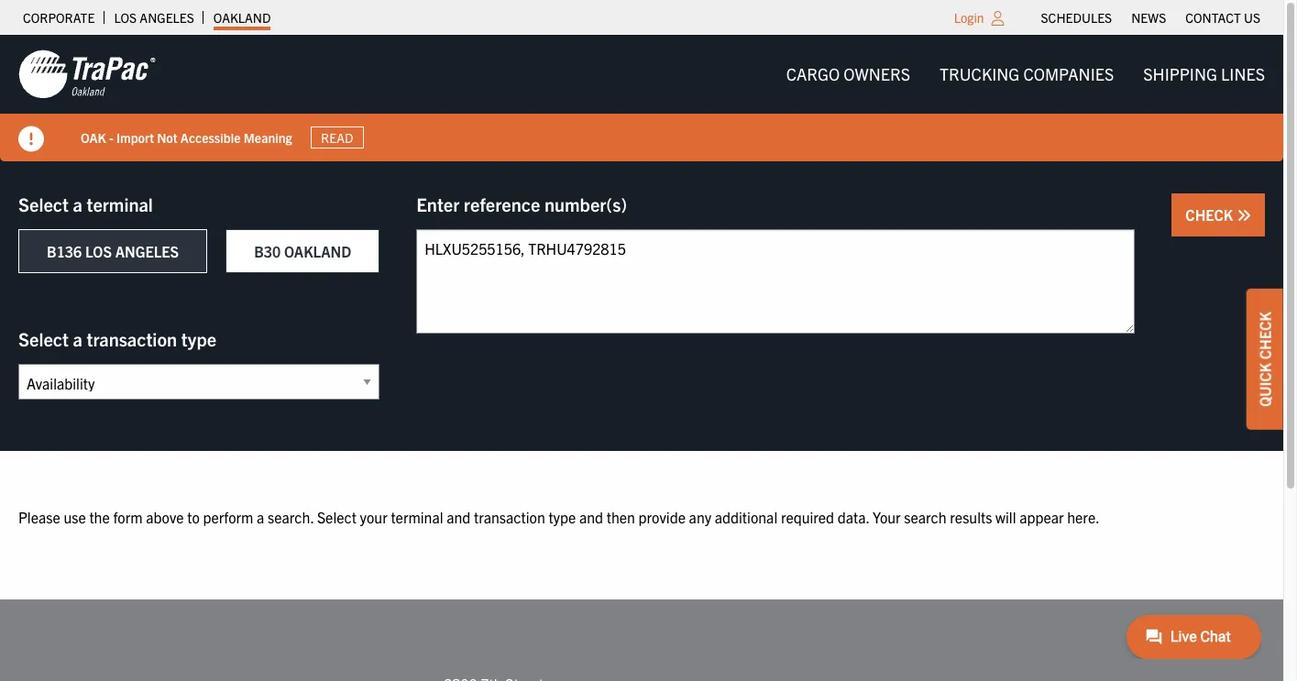 Task type: vqa. For each thing, say whether or not it's contained in the screenshot.
leftmost "Los"
yes



Task type: describe. For each thing, give the bounding box(es) containing it.
select a transaction type
[[18, 327, 216, 350]]

trucking companies link
[[925, 56, 1129, 93]]

1 vertical spatial angeles
[[115, 242, 179, 260]]

light image
[[992, 11, 1004, 26]]

Enter reference number(s) text field
[[416, 229, 1135, 334]]

b136 los angeles
[[47, 242, 179, 260]]

menu bar containing cargo owners
[[772, 56, 1280, 93]]

search.
[[268, 508, 314, 526]]

b30 oakland
[[254, 242, 351, 260]]

los angeles link
[[114, 5, 194, 30]]

oakland image
[[18, 49, 156, 100]]

read link
[[310, 126, 364, 149]]

contact us link
[[1186, 5, 1261, 30]]

cargo owners
[[786, 63, 910, 84]]

0 vertical spatial terminal
[[87, 193, 153, 215]]

banner containing cargo owners
[[0, 35, 1297, 161]]

b30
[[254, 242, 281, 260]]

meaning
[[244, 129, 292, 145]]

shipping lines link
[[1129, 56, 1280, 93]]

1 vertical spatial terminal
[[391, 508, 443, 526]]

to
[[187, 508, 200, 526]]

then
[[607, 508, 635, 526]]

schedules link
[[1041, 5, 1112, 30]]

us
[[1244, 9, 1261, 26]]

corporate link
[[23, 5, 95, 30]]

1 horizontal spatial transaction
[[474, 508, 545, 526]]

0 horizontal spatial transaction
[[87, 327, 177, 350]]

search
[[904, 508, 947, 526]]

1 horizontal spatial oakland
[[284, 242, 351, 260]]

news
[[1132, 9, 1166, 26]]

los inside "link"
[[114, 9, 137, 26]]

accessible
[[180, 129, 241, 145]]

quick check
[[1256, 311, 1274, 406]]

form
[[113, 508, 143, 526]]

corporate
[[23, 9, 95, 26]]

quick
[[1256, 362, 1274, 406]]

check button
[[1172, 193, 1265, 237]]

your
[[873, 508, 901, 526]]

1 horizontal spatial type
[[549, 508, 576, 526]]

check inside button
[[1186, 205, 1237, 224]]

required
[[781, 508, 834, 526]]

the
[[89, 508, 110, 526]]

login link
[[954, 9, 984, 26]]

perform
[[203, 508, 253, 526]]

b136
[[47, 242, 82, 260]]

will
[[996, 508, 1016, 526]]

contact
[[1186, 9, 1241, 26]]

oak
[[81, 129, 106, 145]]



Task type: locate. For each thing, give the bounding box(es) containing it.
angeles
[[140, 9, 194, 26], [115, 242, 179, 260]]

select left your
[[317, 508, 357, 526]]

menu bar down light image
[[772, 56, 1280, 93]]

los right b136
[[85, 242, 112, 260]]

0 vertical spatial menu bar
[[1032, 5, 1270, 30]]

menu bar containing schedules
[[1032, 5, 1270, 30]]

schedules
[[1041, 9, 1112, 26]]

1 horizontal spatial and
[[579, 508, 603, 526]]

select a terminal
[[18, 193, 153, 215]]

select up b136
[[18, 193, 69, 215]]

type
[[181, 327, 216, 350], [549, 508, 576, 526]]

please use the form above to perform a search. select your terminal and transaction type and then provide any additional required data. your search results will appear here.
[[18, 508, 1100, 526]]

0 vertical spatial oakland
[[213, 9, 271, 26]]

angeles down select a terminal
[[115, 242, 179, 260]]

0 vertical spatial angeles
[[140, 9, 194, 26]]

cargo owners link
[[772, 56, 925, 93]]

use
[[64, 508, 86, 526]]

0 vertical spatial los
[[114, 9, 137, 26]]

1 horizontal spatial check
[[1256, 311, 1274, 359]]

a left search.
[[257, 508, 264, 526]]

select for select a transaction type
[[18, 327, 69, 350]]

import
[[116, 129, 154, 145]]

oakland
[[213, 9, 271, 26], [284, 242, 351, 260]]

and right your
[[447, 508, 471, 526]]

shipping lines
[[1144, 63, 1265, 84]]

appear
[[1020, 508, 1064, 526]]

1 vertical spatial select
[[18, 327, 69, 350]]

oakland right los angeles "link"
[[213, 9, 271, 26]]

check inside 'link'
[[1256, 311, 1274, 359]]

los right corporate
[[114, 9, 137, 26]]

0 vertical spatial transaction
[[87, 327, 177, 350]]

select down b136
[[18, 327, 69, 350]]

0 vertical spatial a
[[73, 193, 82, 215]]

terminal right your
[[391, 508, 443, 526]]

0 horizontal spatial los
[[85, 242, 112, 260]]

menu bar up the shipping
[[1032, 5, 1270, 30]]

0 horizontal spatial check
[[1186, 205, 1237, 224]]

banner
[[0, 35, 1297, 161]]

select
[[18, 193, 69, 215], [18, 327, 69, 350], [317, 508, 357, 526]]

enter
[[416, 193, 460, 215]]

a down b136
[[73, 327, 82, 350]]

1 vertical spatial type
[[549, 508, 576, 526]]

provide
[[639, 508, 686, 526]]

0 vertical spatial check
[[1186, 205, 1237, 224]]

check
[[1186, 205, 1237, 224], [1256, 311, 1274, 359]]

0 horizontal spatial type
[[181, 327, 216, 350]]

1 vertical spatial a
[[73, 327, 82, 350]]

above
[[146, 508, 184, 526]]

owners
[[844, 63, 910, 84]]

-
[[109, 129, 113, 145]]

results
[[950, 508, 992, 526]]

a for transaction
[[73, 327, 82, 350]]

news link
[[1132, 5, 1166, 30]]

number(s)
[[545, 193, 627, 215]]

0 horizontal spatial terminal
[[87, 193, 153, 215]]

los
[[114, 9, 137, 26], [85, 242, 112, 260]]

here.
[[1067, 508, 1100, 526]]

data.
[[838, 508, 870, 526]]

not
[[157, 129, 178, 145]]

angeles inside "link"
[[140, 9, 194, 26]]

0 horizontal spatial oakland
[[213, 9, 271, 26]]

please
[[18, 508, 60, 526]]

1 vertical spatial transaction
[[474, 508, 545, 526]]

terminal
[[87, 193, 153, 215], [391, 508, 443, 526]]

los angeles
[[114, 9, 194, 26]]

reference
[[464, 193, 540, 215]]

any
[[689, 508, 712, 526]]

quick check link
[[1247, 289, 1284, 429]]

a for terminal
[[73, 193, 82, 215]]

terminal up b136 los angeles
[[87, 193, 153, 215]]

angeles left 'oakland' link
[[140, 9, 194, 26]]

1 horizontal spatial los
[[114, 9, 137, 26]]

enter reference number(s)
[[416, 193, 627, 215]]

footer
[[0, 599, 1284, 681]]

read
[[321, 129, 353, 146]]

contact us
[[1186, 9, 1261, 26]]

login
[[954, 9, 984, 26]]

2 and from the left
[[579, 508, 603, 526]]

additional
[[715, 508, 778, 526]]

oakland right b30 at top
[[284, 242, 351, 260]]

2 vertical spatial a
[[257, 508, 264, 526]]

1 and from the left
[[447, 508, 471, 526]]

2 vertical spatial select
[[317, 508, 357, 526]]

menu bar
[[1032, 5, 1270, 30], [772, 56, 1280, 93]]

1 horizontal spatial terminal
[[391, 508, 443, 526]]

0 horizontal spatial and
[[447, 508, 471, 526]]

solid image
[[18, 127, 44, 152]]

1 vertical spatial check
[[1256, 311, 1274, 359]]

companies
[[1024, 63, 1114, 84]]

a up b136
[[73, 193, 82, 215]]

select for select a terminal
[[18, 193, 69, 215]]

trucking companies
[[940, 63, 1114, 84]]

lines
[[1221, 63, 1265, 84]]

0 vertical spatial select
[[18, 193, 69, 215]]

1 vertical spatial los
[[85, 242, 112, 260]]

shipping
[[1144, 63, 1218, 84]]

0 vertical spatial type
[[181, 327, 216, 350]]

1 vertical spatial menu bar
[[772, 56, 1280, 93]]

and
[[447, 508, 471, 526], [579, 508, 603, 526]]

transaction
[[87, 327, 177, 350], [474, 508, 545, 526]]

1 vertical spatial oakland
[[284, 242, 351, 260]]

solid image
[[1237, 208, 1252, 223]]

your
[[360, 508, 388, 526]]

and left then
[[579, 508, 603, 526]]

oak - import not accessible meaning
[[81, 129, 292, 145]]

cargo
[[786, 63, 840, 84]]

trucking
[[940, 63, 1020, 84]]

oakland link
[[213, 5, 271, 30]]

a
[[73, 193, 82, 215], [73, 327, 82, 350], [257, 508, 264, 526]]



